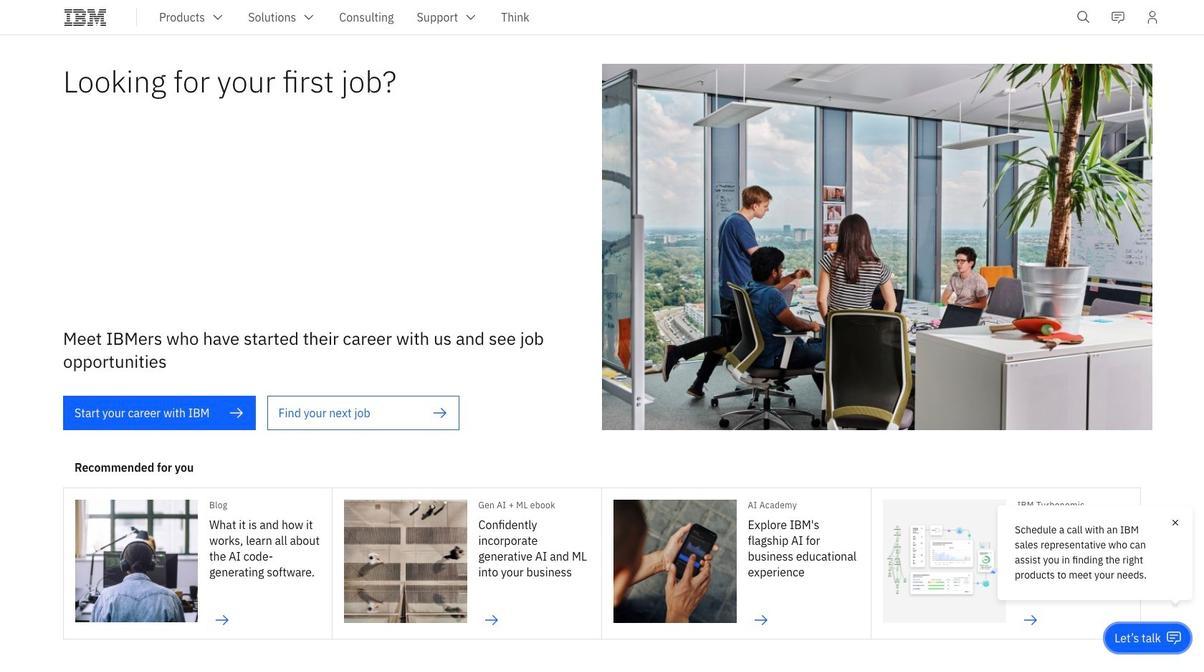 Task type: describe. For each thing, give the bounding box(es) containing it.
close image
[[1170, 517, 1182, 529]]



Task type: locate. For each thing, give the bounding box(es) containing it.
let's talk element
[[1115, 630, 1162, 646]]



